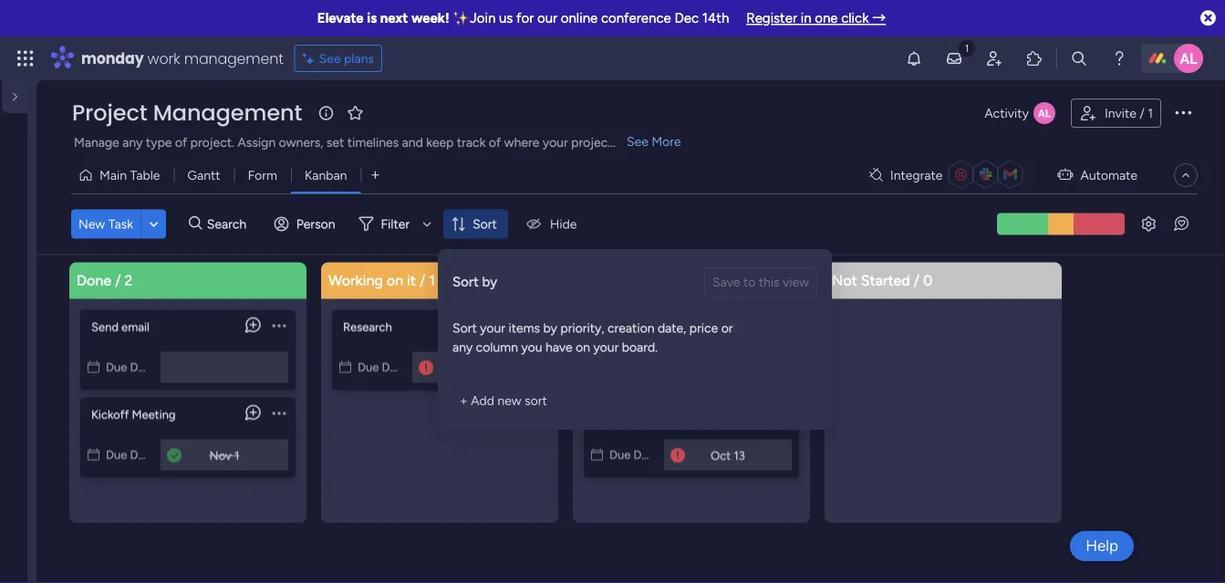Task type: describe. For each thing, give the bounding box(es) containing it.
person
[[296, 216, 335, 232]]

join
[[470, 10, 496, 26]]

+ add new sort
[[460, 393, 547, 408]]

kanban
[[305, 167, 347, 183]]

0 horizontal spatial options image
[[272, 398, 286, 430]]

type
[[146, 135, 172, 150]]

timelines
[[347, 135, 399, 150]]

in
[[801, 10, 812, 26]]

v2 overdue deadline image for working on it
[[419, 360, 433, 377]]

it
[[407, 272, 416, 289]]

see plans button
[[294, 45, 382, 72]]

lottie animation element
[[0, 482, 27, 583]]

0 horizontal spatial list box
[[0, 252, 36, 533]]

workspace options image
[[13, 181, 31, 199]]

nov 15, 09:00 am
[[443, 361, 538, 375]]

manage
[[74, 135, 119, 150]]

14th
[[702, 10, 729, 26]]

manage any type of project. assign owners, set timelines and keep track of where your project stands.
[[74, 135, 656, 150]]

+ add new sort button
[[453, 386, 555, 415]]

add to favorites image
[[346, 104, 364, 122]]

/ left 0
[[914, 272, 920, 289]]

1 inside list box
[[234, 448, 239, 463]]

owners,
[[279, 135, 323, 150]]

list box containing send email
[[80, 302, 296, 478]]

project management
[[72, 98, 302, 128]]

elevate
[[317, 10, 364, 26]]

form button
[[234, 161, 291, 190]]

or
[[721, 320, 733, 336]]

management
[[184, 48, 283, 68]]

autopilot image
[[1058, 163, 1073, 186]]

nov for nov 1
[[210, 448, 232, 463]]

where
[[504, 135, 540, 150]]

/ inside invite / 1 button
[[1140, 105, 1145, 121]]

v2 search image
[[189, 214, 202, 234]]

new task button
[[71, 209, 141, 238]]

v2 overdue deadline image for send email (copy)
[[671, 447, 685, 464]]

apple lee image
[[1174, 44, 1204, 73]]

meeting
[[132, 407, 176, 422]]

+
[[460, 393, 468, 408]]

stands.
[[616, 135, 656, 150]]

see more
[[627, 134, 681, 149]]

main
[[99, 167, 127, 183]]

our
[[537, 10, 558, 26]]

on inside sort your items by priority, creation date, price or any column you have on your board.
[[576, 339, 590, 355]]

send email (copy)
[[595, 320, 691, 334]]

0 vertical spatial any
[[122, 135, 143, 150]]

monday work management
[[81, 48, 283, 68]]

task
[[108, 216, 133, 232]]

elevate is next week! ✨ join us for our online conference dec 14th
[[317, 10, 729, 26]]

creation
[[608, 320, 655, 336]]

kickoff meeting
[[91, 407, 176, 422]]

priority,
[[561, 320, 604, 336]]

conference
[[601, 10, 671, 26]]

✨
[[453, 10, 467, 26]]

kanban button
[[291, 161, 361, 190]]

plans
[[344, 51, 374, 66]]

add
[[471, 393, 495, 408]]

search everything image
[[1070, 49, 1089, 68]]

integrate
[[890, 167, 943, 183]]

15,
[[468, 361, 482, 375]]

and
[[402, 135, 423, 150]]

date for oct 13
[[634, 448, 659, 462]]

person button
[[267, 209, 346, 238]]

is
[[367, 10, 377, 26]]

13
[[734, 448, 745, 463]]

show board description image
[[315, 104, 337, 122]]

inbox image
[[945, 49, 964, 68]]

due for nov 1
[[106, 448, 127, 462]]

us
[[499, 10, 513, 26]]

select product image
[[16, 49, 35, 68]]

send for send email
[[91, 320, 119, 334]]

week!
[[411, 10, 449, 26]]

new task
[[78, 216, 133, 232]]

register in one click →
[[747, 10, 886, 26]]

automate
[[1081, 167, 1138, 183]]

research
[[343, 320, 392, 334]]

filter button
[[352, 209, 438, 238]]

due date for nov 15, 09:00 am
[[358, 360, 407, 375]]

gantt button
[[174, 161, 234, 190]]

project
[[571, 135, 613, 150]]

(copy)
[[656, 320, 691, 334]]

your for track
[[543, 135, 568, 150]]

0
[[923, 272, 933, 289]]

09:00
[[485, 361, 517, 375]]

email for send email (copy)
[[625, 320, 653, 334]]

set
[[327, 135, 344, 150]]

invite
[[1105, 105, 1137, 121]]

send for send email (copy)
[[595, 320, 622, 334]]

sort for sort
[[473, 216, 497, 232]]

dec
[[675, 10, 699, 26]]

more
[[652, 134, 681, 149]]

add view image
[[372, 169, 379, 182]]

sort by
[[453, 274, 498, 290]]

email for send email
[[121, 320, 149, 334]]

Search field
[[202, 211, 257, 237]]

working on it / 1
[[328, 272, 435, 289]]

options image
[[272, 310, 286, 342]]



Task type: vqa. For each thing, say whether or not it's contained in the screenshot.
Workspace selection element
no



Task type: locate. For each thing, give the bounding box(es) containing it.
v2 calendar view small outline image
[[88, 360, 99, 375], [339, 360, 351, 375], [591, 360, 603, 375], [591, 448, 603, 462]]

due date for nov 1
[[106, 448, 155, 462]]

board.
[[622, 339, 658, 355]]

1 vertical spatial v2 overdue deadline image
[[671, 447, 685, 464]]

apps image
[[1026, 49, 1044, 68]]

1 vertical spatial nov
[[210, 448, 232, 463]]

of right track
[[489, 135, 501, 150]]

date down research at the left bottom of the page
[[382, 360, 407, 375]]

1 horizontal spatial any
[[453, 339, 473, 355]]

send email
[[91, 320, 149, 334]]

/ left 2
[[115, 272, 121, 289]]

your down priority,
[[593, 339, 619, 355]]

options image down options image
[[272, 398, 286, 430]]

table
[[130, 167, 160, 183]]

main table
[[99, 167, 160, 183]]

invite / 1 button
[[1071, 99, 1162, 128]]

Project Management field
[[68, 98, 307, 128]]

see inside see plans "button"
[[319, 51, 341, 66]]

items
[[509, 320, 540, 336]]

hide
[[550, 216, 577, 232]]

one
[[815, 10, 838, 26]]

1 horizontal spatial see
[[627, 134, 649, 149]]

sort button
[[444, 209, 508, 238]]

on down priority,
[[576, 339, 590, 355]]

due for nov 15, 09:00 am
[[358, 360, 379, 375]]

1 of from the left
[[175, 135, 187, 150]]

your right 'where' at the left of page
[[543, 135, 568, 150]]

due
[[106, 360, 127, 375], [358, 360, 379, 375], [610, 360, 631, 375], [106, 448, 127, 462], [610, 448, 631, 462]]

on
[[387, 272, 403, 289], [576, 339, 590, 355]]

notifications image
[[905, 49, 923, 68]]

1 vertical spatial sort
[[453, 274, 479, 290]]

option
[[0, 255, 27, 258]]

sort right arrow down image
[[473, 216, 497, 232]]

0 vertical spatial sort
[[473, 216, 497, 232]]

2 of from the left
[[489, 135, 501, 150]]

help image
[[1110, 49, 1129, 68]]

due date for oct 13
[[610, 448, 659, 462]]

kickoff
[[91, 407, 129, 422]]

sort right it
[[453, 274, 479, 290]]

1 vertical spatial options image
[[272, 398, 286, 430]]

date left the oct
[[634, 448, 659, 462]]

0 horizontal spatial nov
[[210, 448, 232, 463]]

list box containing send email (copy)
[[584, 302, 799, 478]]

2 vertical spatial sort
[[453, 320, 477, 336]]

0 horizontal spatial your
[[480, 320, 506, 336]]

0 horizontal spatial by
[[482, 274, 498, 290]]

by
[[482, 274, 498, 290], [543, 320, 557, 336]]

1 right the invite
[[1148, 105, 1153, 121]]

help button
[[1070, 531, 1134, 561]]

sort
[[473, 216, 497, 232], [453, 274, 479, 290], [453, 320, 477, 336]]

send down done / 2
[[91, 320, 119, 334]]

nov for nov 15, 09:00 am
[[443, 361, 465, 375]]

any up the 15,
[[453, 339, 473, 355]]

keep
[[426, 135, 454, 150]]

0 vertical spatial see
[[319, 51, 341, 66]]

1 vertical spatial by
[[543, 320, 557, 336]]

project.
[[190, 135, 234, 150]]

1 vertical spatial on
[[576, 339, 590, 355]]

by inside sort your items by priority, creation date, price or any column you have on your board.
[[543, 320, 557, 336]]

date for nov 1
[[130, 448, 155, 462]]

1 vertical spatial 1
[[429, 272, 435, 289]]

due date down send email
[[106, 360, 155, 375]]

1 vertical spatial your
[[480, 320, 506, 336]]

started
[[861, 272, 910, 289]]

1 email from the left
[[121, 320, 149, 334]]

0 horizontal spatial email
[[121, 320, 149, 334]]

by down sort popup button
[[482, 274, 498, 290]]

your for you
[[593, 339, 619, 355]]

arrow down image
[[416, 213, 438, 235]]

due date left the oct
[[610, 448, 659, 462]]

register in one click → link
[[747, 10, 886, 26]]

1 vertical spatial any
[[453, 339, 473, 355]]

v2 overdue deadline image left the oct
[[671, 447, 685, 464]]

date,
[[658, 320, 686, 336]]

1 horizontal spatial send
[[595, 320, 622, 334]]

of right type
[[175, 135, 187, 150]]

collapse board header image
[[1179, 168, 1193, 182]]

of
[[175, 135, 187, 150], [489, 135, 501, 150]]

online
[[561, 10, 598, 26]]

0 horizontal spatial v2 overdue deadline image
[[419, 360, 433, 377]]

help
[[1086, 537, 1119, 555]]

invite / 1
[[1105, 105, 1153, 121]]

by up 'have'
[[543, 320, 557, 336]]

click
[[841, 10, 869, 26]]

2 send from the left
[[595, 320, 622, 334]]

1 horizontal spatial nov
[[443, 361, 465, 375]]

nov inside list box
[[210, 448, 232, 463]]

next
[[380, 10, 408, 26]]

1 inside button
[[1148, 105, 1153, 121]]

gantt
[[187, 167, 220, 183]]

for
[[516, 10, 534, 26]]

see for see plans
[[319, 51, 341, 66]]

not
[[832, 272, 858, 289]]

main table button
[[71, 161, 174, 190]]

date down send email
[[130, 360, 155, 375]]

track
[[457, 135, 486, 150]]

email up board.
[[625, 320, 653, 334]]

due date down board.
[[610, 360, 659, 375]]

0 horizontal spatial see
[[319, 51, 341, 66]]

dapulse integrations image
[[870, 168, 883, 182]]

0 vertical spatial your
[[543, 135, 568, 150]]

option inside list box
[[0, 255, 27, 258]]

lottie animation image
[[0, 482, 27, 583]]

project
[[72, 98, 147, 128]]

new
[[498, 393, 522, 408]]

/
[[1140, 105, 1145, 121], [115, 272, 121, 289], [420, 272, 426, 289], [914, 272, 920, 289]]

any
[[122, 135, 143, 150], [453, 339, 473, 355]]

row group containing done
[[66, 262, 1073, 583]]

1 vertical spatial see
[[627, 134, 649, 149]]

monday
[[81, 48, 144, 68]]

0 vertical spatial 1
[[1148, 105, 1153, 121]]

0 horizontal spatial on
[[387, 272, 403, 289]]

date left v2 done deadline image
[[130, 448, 155, 462]]

2
[[124, 272, 133, 289]]

am
[[520, 361, 538, 375]]

sort for sort by
[[453, 274, 479, 290]]

1 horizontal spatial on
[[576, 339, 590, 355]]

angle down image
[[149, 217, 158, 231]]

due date down research at the left bottom of the page
[[358, 360, 407, 375]]

v2 done deadline image
[[167, 447, 182, 464]]

sort your items by priority, creation date, price or any column you have on your board.
[[453, 320, 733, 355]]

0 vertical spatial options image
[[1172, 101, 1194, 123]]

see
[[319, 51, 341, 66], [627, 134, 649, 149]]

invite members image
[[985, 49, 1004, 68]]

due for oct 13
[[610, 448, 631, 462]]

list box
[[0, 252, 36, 533], [80, 302, 296, 478], [584, 302, 799, 478]]

1 horizontal spatial of
[[489, 135, 501, 150]]

2 horizontal spatial your
[[593, 339, 619, 355]]

email
[[121, 320, 149, 334], [625, 320, 653, 334]]

work
[[147, 48, 180, 68]]

row group
[[66, 262, 1073, 583]]

0 horizontal spatial any
[[122, 135, 143, 150]]

any inside sort your items by priority, creation date, price or any column you have on your board.
[[453, 339, 473, 355]]

email down 2
[[121, 320, 149, 334]]

/ right it
[[420, 272, 426, 289]]

1 horizontal spatial 1
[[429, 272, 435, 289]]

any left type
[[122, 135, 143, 150]]

1 horizontal spatial your
[[543, 135, 568, 150]]

management
[[153, 98, 302, 128]]

2 horizontal spatial list box
[[584, 302, 799, 478]]

→
[[872, 10, 886, 26]]

v2 overdue deadline image left the 15,
[[419, 360, 433, 377]]

1 image
[[959, 37, 975, 58]]

sort inside sort your items by priority, creation date, price or any column you have on your board.
[[453, 320, 477, 336]]

0 horizontal spatial of
[[175, 135, 187, 150]]

oct 13
[[711, 448, 745, 463]]

1 send from the left
[[91, 320, 119, 334]]

sort
[[525, 393, 547, 408]]

done
[[77, 272, 111, 289]]

sort for sort your items by priority, creation date, price or any column you have on your board.
[[453, 320, 477, 336]]

2 email from the left
[[625, 320, 653, 334]]

1 horizontal spatial options image
[[1172, 101, 1194, 123]]

0 vertical spatial by
[[482, 274, 498, 290]]

see plans
[[319, 51, 374, 66]]

0 vertical spatial nov
[[443, 361, 465, 375]]

nov right v2 done deadline image
[[210, 448, 232, 463]]

options image
[[1172, 101, 1194, 123], [272, 398, 286, 430]]

1 right it
[[429, 272, 435, 289]]

nov
[[443, 361, 465, 375], [210, 448, 232, 463]]

v2 overdue deadline image
[[419, 360, 433, 377], [671, 447, 685, 464]]

2 vertical spatial your
[[593, 339, 619, 355]]

send up board.
[[595, 320, 622, 334]]

0 horizontal spatial send
[[91, 320, 119, 334]]

/ right the invite
[[1140, 105, 1145, 121]]

1 right v2 done deadline image
[[234, 448, 239, 463]]

1 horizontal spatial list box
[[80, 302, 296, 478]]

not started / 0
[[832, 272, 933, 289]]

on left it
[[387, 272, 403, 289]]

see left plans
[[319, 51, 341, 66]]

2 horizontal spatial 1
[[1148, 105, 1153, 121]]

1 horizontal spatial email
[[625, 320, 653, 334]]

your up column
[[480, 320, 506, 336]]

filter
[[381, 216, 410, 232]]

0 vertical spatial on
[[387, 272, 403, 289]]

see inside see more "link"
[[627, 134, 649, 149]]

options image down apple lee icon
[[1172, 101, 1194, 123]]

see more link
[[625, 132, 683, 151]]

sort up column
[[453, 320, 477, 336]]

activity button
[[977, 99, 1064, 128]]

register
[[747, 10, 797, 26]]

column
[[476, 339, 518, 355]]

oct
[[711, 448, 731, 463]]

due date
[[106, 360, 155, 375], [358, 360, 407, 375], [610, 360, 659, 375], [106, 448, 155, 462], [610, 448, 659, 462]]

activity
[[985, 105, 1029, 121]]

have
[[546, 339, 573, 355]]

form
[[248, 167, 277, 183]]

see for see more
[[627, 134, 649, 149]]

nov left the 15,
[[443, 361, 465, 375]]

date for nov 15, 09:00 am
[[382, 360, 407, 375]]

1 horizontal spatial by
[[543, 320, 557, 336]]

0 vertical spatial v2 overdue deadline image
[[419, 360, 433, 377]]

new
[[78, 216, 105, 232]]

0 horizontal spatial 1
[[234, 448, 239, 463]]

date down board.
[[634, 360, 659, 375]]

done / 2
[[77, 272, 133, 289]]

due date right v2 calendar view small outline icon
[[106, 448, 155, 462]]

1 horizontal spatial v2 overdue deadline image
[[671, 447, 685, 464]]

see left more
[[627, 134, 649, 149]]

2 vertical spatial 1
[[234, 448, 239, 463]]

v2 calendar view small outline image
[[88, 448, 99, 462]]

sort inside popup button
[[473, 216, 497, 232]]

assign
[[238, 135, 276, 150]]



